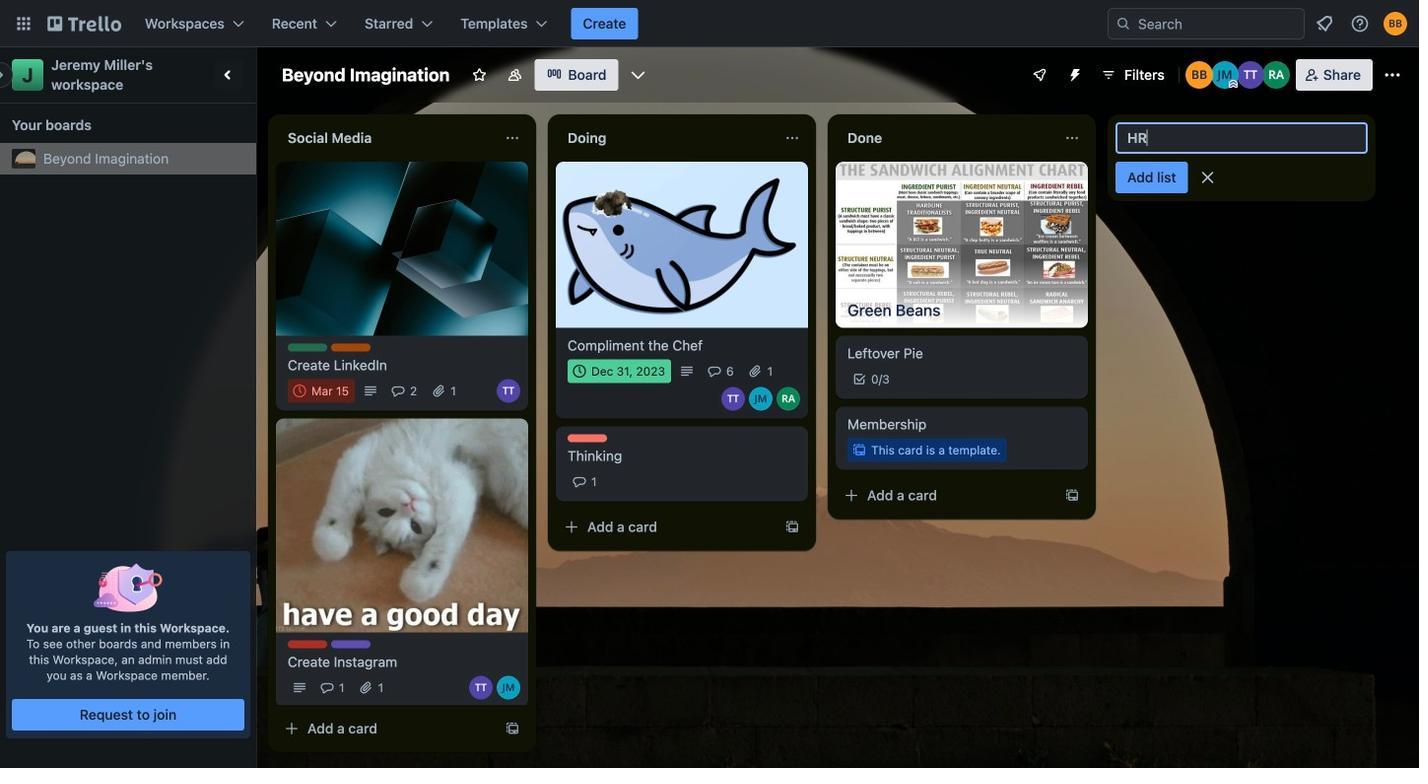Task type: describe. For each thing, give the bounding box(es) containing it.
color: orange, title: none image
[[331, 344, 371, 352]]

primary element
[[0, 0, 1420, 47]]

color: bold red, title: "thoughts" element
[[568, 434, 607, 442]]

terry turtle (terryturtle) image
[[1237, 61, 1265, 89]]

2 horizontal spatial terry turtle (terryturtle) image
[[722, 387, 745, 411]]

Enter list title… text field
[[1116, 122, 1369, 154]]

your boards with 1 items element
[[12, 113, 235, 137]]

this member is an admin of this board. image
[[1229, 80, 1238, 89]]

1 horizontal spatial terry turtle (terryturtle) image
[[497, 379, 521, 403]]

customize views image
[[629, 65, 648, 85]]

open information menu image
[[1351, 14, 1371, 34]]

back to home image
[[47, 8, 121, 39]]

1 vertical spatial ruby anderson (rubyanderson7) image
[[777, 387, 801, 411]]

switch to… image
[[14, 14, 34, 34]]

search image
[[1116, 16, 1132, 32]]

0 notifications image
[[1313, 12, 1337, 35]]

cancel list editing image
[[1199, 168, 1218, 187]]

color: red, title: none image
[[288, 640, 327, 648]]

1 vertical spatial bob builder (bobbuilder40) image
[[1186, 61, 1214, 89]]

Board name text field
[[272, 59, 460, 91]]

1 horizontal spatial create from template… image
[[785, 519, 801, 535]]

jeremy miller (jeremymiller198) image
[[749, 387, 773, 411]]



Task type: locate. For each thing, give the bounding box(es) containing it.
https://media1.giphy.com/media/3ov9jucrjra1ggg9vu/100w.gif?cid=ad960664cgd8q560jl16i4tqsq6qk30rgh2t6st4j6ihzo35&ep=v1_stickers_search&rid=100w.gif&ct=s image
[[580, 161, 646, 226]]

workspace visible image
[[507, 67, 523, 83]]

1 vertical spatial create from template… image
[[505, 721, 521, 737]]

1 horizontal spatial ruby anderson (rubyanderson7) image
[[1263, 61, 1290, 89]]

bob builder (bobbuilder40) image
[[1384, 12, 1408, 35], [1186, 61, 1214, 89]]

1 horizontal spatial bob builder (bobbuilder40) image
[[1384, 12, 1408, 35]]

ruby anderson (rubyanderson7) image
[[1263, 61, 1290, 89], [777, 387, 801, 411]]

workspace navigation collapse icon image
[[215, 61, 243, 89]]

star or unstar board image
[[472, 67, 487, 83]]

color: purple, title: none image
[[331, 640, 371, 648]]

ruby anderson (rubyanderson7) image right jeremy miller (jeremymiller198) image
[[777, 387, 801, 411]]

None checkbox
[[568, 359, 671, 383], [288, 379, 355, 403], [568, 359, 671, 383], [288, 379, 355, 403]]

jeremy miller (jeremymiller198) image
[[1212, 61, 1239, 89], [497, 676, 521, 699]]

0 horizontal spatial create from template… image
[[505, 721, 521, 737]]

1 horizontal spatial jeremy miller (jeremymiller198) image
[[1212, 61, 1239, 89]]

1 vertical spatial jeremy miller (jeremymiller198) image
[[497, 676, 521, 699]]

terry turtle (terryturtle) image
[[497, 379, 521, 403], [722, 387, 745, 411], [469, 676, 493, 699]]

bob builder (bobbuilder40) image right 'open information menu' image
[[1384, 12, 1408, 35]]

0 horizontal spatial jeremy miller (jeremymiller198) image
[[497, 676, 521, 699]]

0 horizontal spatial bob builder (bobbuilder40) image
[[1186, 61, 1214, 89]]

create from template… image
[[785, 519, 801, 535], [505, 721, 521, 737]]

0 vertical spatial jeremy miller (jeremymiller198) image
[[1212, 61, 1239, 89]]

0 vertical spatial bob builder (bobbuilder40) image
[[1384, 12, 1408, 35]]

create from template… image
[[1065, 488, 1081, 503]]

jeremy miller (jeremymiller198) image for terry turtle (terryturtle) icon to the left
[[497, 676, 521, 699]]

power ups image
[[1032, 67, 1048, 83]]

None text field
[[276, 122, 497, 154], [836, 122, 1057, 154], [276, 122, 497, 154], [836, 122, 1057, 154]]

0 vertical spatial ruby anderson (rubyanderson7) image
[[1263, 61, 1290, 89]]

show menu image
[[1383, 65, 1403, 85]]

Search field
[[1108, 8, 1305, 39]]

color: green, title: none image
[[288, 344, 327, 352]]

jeremy miller (jeremymiller198) image for bottommost bob builder (bobbuilder40) icon
[[1212, 61, 1239, 89]]

ruby anderson (rubyanderson7) image right this member is an admin of this board. image
[[1263, 61, 1290, 89]]

bob builder (bobbuilder40) image left this member is an admin of this board. image
[[1186, 61, 1214, 89]]

automation image
[[1060, 59, 1088, 87]]

0 vertical spatial create from template… image
[[785, 519, 801, 535]]

0 horizontal spatial terry turtle (terryturtle) image
[[469, 676, 493, 699]]

0 horizontal spatial ruby anderson (rubyanderson7) image
[[777, 387, 801, 411]]

None text field
[[556, 122, 777, 154]]



Task type: vqa. For each thing, say whether or not it's contained in the screenshot.
This member is an admin of this board. icon
yes



